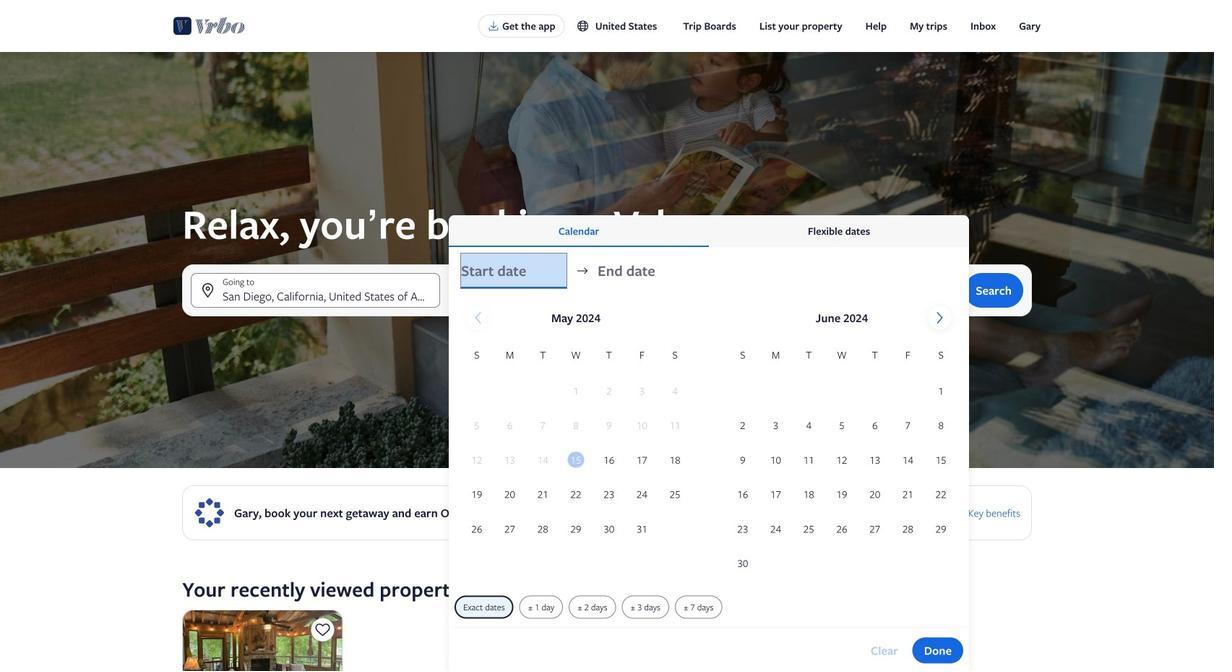 Task type: locate. For each thing, give the bounding box(es) containing it.
application
[[460, 301, 958, 582]]

tab list inside wizard region
[[449, 215, 969, 247]]

next month image
[[931, 309, 949, 327]]

june 2024 element
[[726, 347, 958, 582]]

download the app button image
[[488, 20, 500, 32]]

vrbo logo image
[[174, 14, 245, 38]]

wizard region
[[0, 52, 1215, 672]]

one key blue tier image
[[194, 497, 226, 529]]

tab list
[[449, 215, 969, 247]]

main content
[[0, 52, 1215, 672]]

application inside wizard region
[[460, 301, 958, 582]]



Task type: vqa. For each thing, say whether or not it's contained in the screenshot.
Primary image
no



Task type: describe. For each thing, give the bounding box(es) containing it.
back porch image
[[182, 610, 343, 672]]

small image
[[577, 20, 590, 33]]

today element
[[568, 452, 584, 468]]

directional image
[[576, 265, 589, 278]]

may 2024 element
[[460, 347, 692, 547]]

previous month image
[[469, 309, 487, 327]]

Save "Fun" place! — Exceptional" —near Oaklawn Park, Garvin Gardens and Restaurants to a trip checkbox
[[311, 619, 334, 642]]



